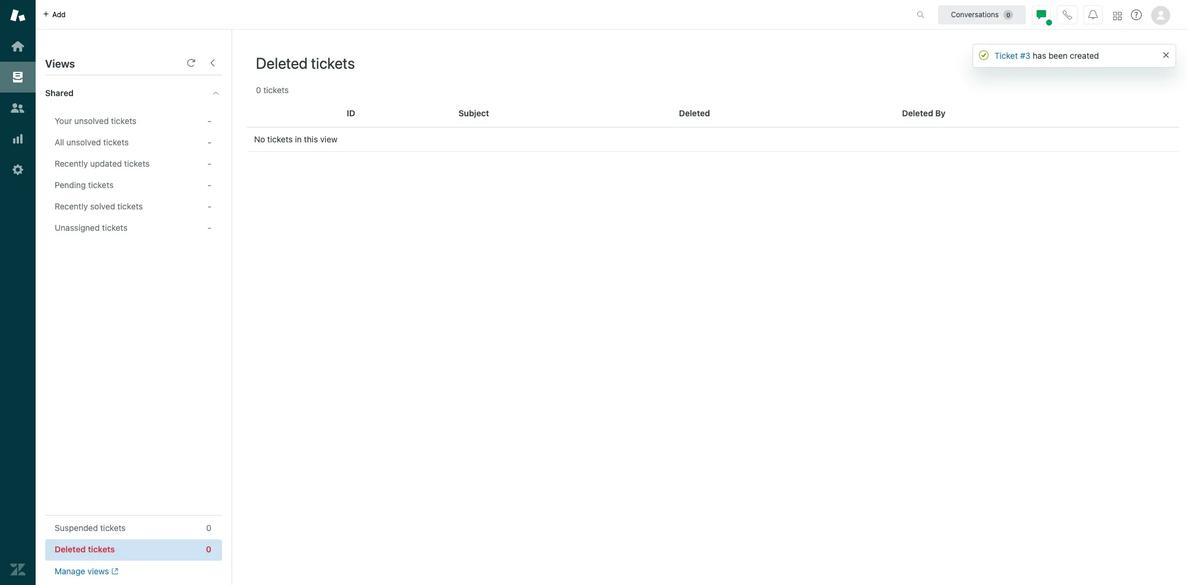 Task type: describe. For each thing, give the bounding box(es) containing it.
tickets down shared dropdown button
[[111, 116, 137, 126]]

‭#3‬
[[1021, 50, 1031, 61]]

view
[[320, 134, 338, 144]]

- for pending tickets
[[208, 180, 211, 190]]

shared
[[45, 88, 74, 98]]

conversations
[[952, 10, 999, 19]]

tickets right updated
[[124, 159, 150, 169]]

unsolved for your
[[74, 116, 109, 126]]

recently updated tickets
[[55, 159, 150, 169]]

tickets left in
[[267, 134, 293, 144]]

deleted tickets for 0 tickets
[[256, 54, 355, 72]]

button displays agent's chat status as online. image
[[1037, 10, 1047, 19]]

been
[[1049, 50, 1068, 61]]

suspended tickets
[[55, 523, 126, 533]]

main element
[[0, 0, 36, 586]]

views
[[87, 567, 109, 577]]

tickets right suspended
[[100, 523, 126, 533]]

add button
[[36, 0, 73, 29]]

your
[[55, 116, 72, 126]]

reporting image
[[10, 131, 26, 147]]

×
[[1163, 47, 1170, 61]]

deleted by
[[903, 108, 946, 118]]

manage
[[55, 567, 85, 577]]

- for all unsolved tickets
[[208, 137, 211, 147]]

get help image
[[1132, 10, 1142, 20]]

manage views link
[[55, 567, 118, 577]]

0 for suspended tickets
[[206, 523, 211, 533]]

in
[[295, 134, 302, 144]]

refresh views pane image
[[187, 58, 196, 68]]

your unsolved tickets
[[55, 116, 137, 126]]

add
[[52, 10, 66, 19]]

shared button
[[36, 75, 200, 111]]

unsolved for all
[[66, 137, 101, 147]]

pending
[[55, 180, 86, 190]]

solved
[[90, 201, 115, 211]]

recently for recently updated tickets
[[55, 159, 88, 169]]

unassigned
[[55, 223, 100, 233]]

suspended
[[55, 523, 98, 533]]

recently solved tickets
[[55, 201, 143, 211]]

ticket ‭#3‬ link
[[995, 50, 1031, 61]]

created
[[1070, 50, 1100, 61]]

conversations button
[[939, 5, 1027, 24]]

updated
[[90, 159, 122, 169]]

notifications image
[[1089, 10, 1098, 19]]



Task type: locate. For each thing, give the bounding box(es) containing it.
views image
[[10, 70, 26, 85]]

collapse views pane image
[[208, 58, 217, 68]]

zendesk support image
[[10, 8, 26, 23]]

deleted tickets for 0
[[55, 545, 115, 555]]

tickets right solved
[[117, 201, 143, 211]]

recently
[[55, 159, 88, 169], [55, 201, 88, 211]]

ticket ‭#3‬ has been created
[[995, 50, 1100, 61]]

0 horizontal spatial deleted tickets
[[55, 545, 115, 555]]

tickets down solved
[[102, 223, 128, 233]]

customers image
[[10, 100, 26, 116]]

tickets up views
[[88, 545, 115, 555]]

1 recently from the top
[[55, 159, 88, 169]]

0 vertical spatial deleted tickets
[[256, 54, 355, 72]]

tickets up updated
[[103, 137, 129, 147]]

5 - from the top
[[208, 201, 211, 211]]

2 vertical spatial 0
[[206, 545, 211, 555]]

0 tickets
[[256, 85, 289, 95]]

no
[[254, 134, 265, 144]]

no tickets in this view
[[254, 134, 338, 144]]

recently down 'pending'
[[55, 201, 88, 211]]

has
[[1033, 50, 1047, 61]]

recently up 'pending'
[[55, 159, 88, 169]]

this
[[304, 134, 318, 144]]

1 vertical spatial recently
[[55, 201, 88, 211]]

id
[[347, 108, 355, 118]]

1 vertical spatial deleted tickets
[[55, 545, 115, 555]]

2 recently from the top
[[55, 201, 88, 211]]

deleted tickets up 0 tickets
[[256, 54, 355, 72]]

- for recently solved tickets
[[208, 201, 211, 211]]

deleted tickets
[[256, 54, 355, 72], [55, 545, 115, 555]]

recently for recently solved tickets
[[55, 201, 88, 211]]

tickets up id
[[311, 54, 355, 72]]

unsolved
[[74, 116, 109, 126], [66, 137, 101, 147]]

admin image
[[10, 162, 26, 178]]

1 horizontal spatial deleted tickets
[[256, 54, 355, 72]]

1 - from the top
[[208, 116, 211, 126]]

4 - from the top
[[208, 180, 211, 190]]

unsolved right all
[[66, 137, 101, 147]]

3 - from the top
[[208, 159, 211, 169]]

all
[[55, 137, 64, 147]]

6 - from the top
[[208, 223, 211, 233]]

deleted tickets down suspended tickets
[[55, 545, 115, 555]]

-
[[208, 116, 211, 126], [208, 137, 211, 147], [208, 159, 211, 169], [208, 180, 211, 190], [208, 201, 211, 211], [208, 223, 211, 233]]

all unsolved tickets
[[55, 137, 129, 147]]

deleted
[[256, 54, 308, 72], [679, 108, 711, 118], [903, 108, 934, 118], [55, 545, 86, 555]]

× button
[[1163, 47, 1170, 61]]

1 vertical spatial 0
[[206, 523, 211, 533]]

0 vertical spatial recently
[[55, 159, 88, 169]]

0
[[256, 85, 261, 95], [206, 523, 211, 533], [206, 545, 211, 555]]

- for your unsolved tickets
[[208, 116, 211, 126]]

1 vertical spatial unsolved
[[66, 137, 101, 147]]

views
[[45, 58, 75, 70]]

zendesk image
[[10, 563, 26, 578]]

0 vertical spatial unsolved
[[74, 116, 109, 126]]

zendesk products image
[[1114, 12, 1122, 20]]

manage views
[[55, 567, 109, 577]]

pending tickets
[[55, 180, 114, 190]]

unassigned tickets
[[55, 223, 128, 233]]

tickets
[[311, 54, 355, 72], [263, 85, 289, 95], [111, 116, 137, 126], [267, 134, 293, 144], [103, 137, 129, 147], [124, 159, 150, 169], [88, 180, 114, 190], [117, 201, 143, 211], [102, 223, 128, 233], [100, 523, 126, 533], [88, 545, 115, 555]]

0 vertical spatial 0
[[256, 85, 261, 95]]

- for recently updated tickets
[[208, 159, 211, 169]]

tickets down recently updated tickets
[[88, 180, 114, 190]]

tickets up the "no"
[[263, 85, 289, 95]]

2 - from the top
[[208, 137, 211, 147]]

unsolved up all unsolved tickets
[[74, 116, 109, 126]]

(opens in a new tab) image
[[109, 569, 118, 576]]

shared heading
[[36, 75, 232, 111]]

0 for deleted tickets
[[206, 545, 211, 555]]

ticket
[[995, 50, 1019, 61]]

by
[[936, 108, 946, 118]]

get started image
[[10, 39, 26, 54]]

- for unassigned tickets
[[208, 223, 211, 233]]

subject
[[459, 108, 489, 118]]



Task type: vqa. For each thing, say whether or not it's contained in the screenshot.
unsolved corresponding to All
yes



